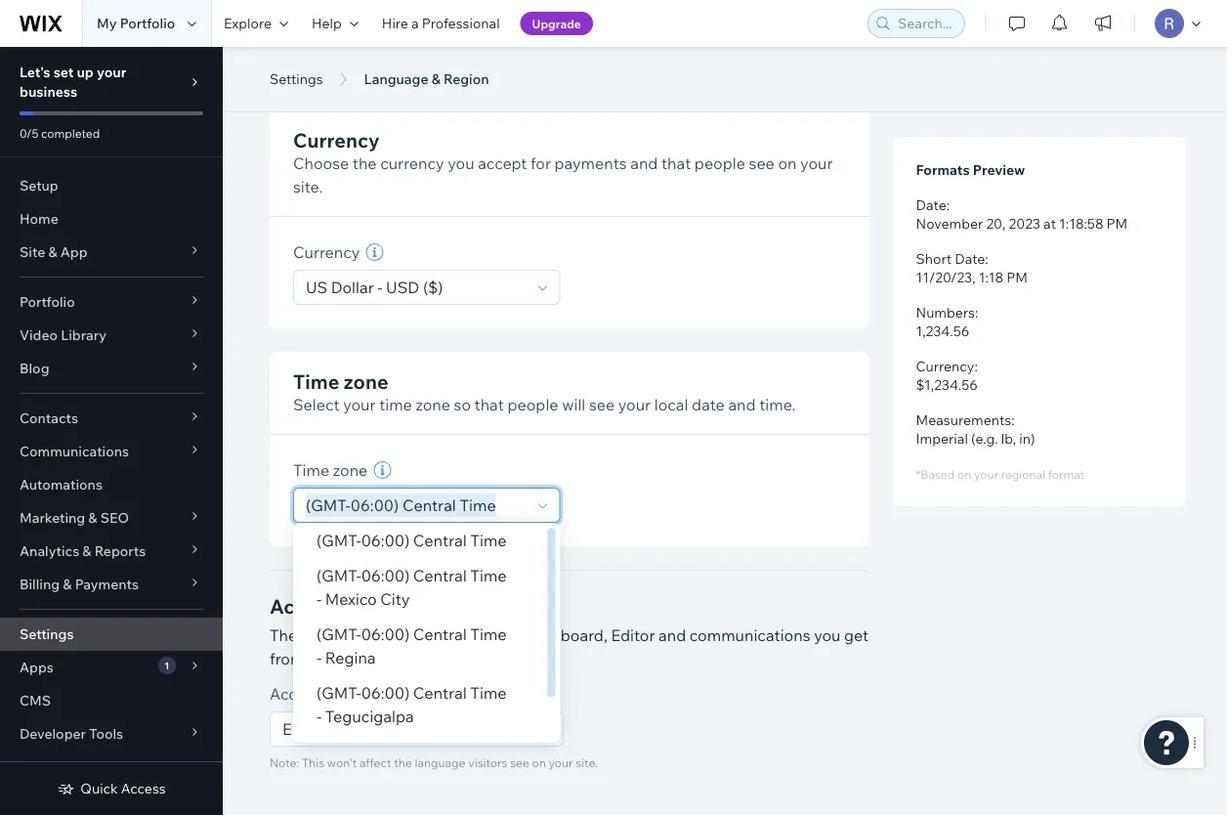 Task type: vqa. For each thing, say whether or not it's contained in the screenshot.
payments
yes



Task type: locate. For each thing, give the bounding box(es) containing it.
2 vertical spatial and
[[659, 626, 686, 645]]

hire a professional
[[382, 15, 500, 32]]

short date : 11/20/23, 1:18 pm
[[916, 250, 1028, 285]]

contacts button
[[0, 402, 223, 435]]

currency up choose
[[293, 128, 380, 152]]

1 vertical spatial people
[[508, 395, 559, 414]]

that right "payments" at the top
[[662, 153, 691, 173]]

that right so
[[475, 395, 504, 414]]

site
[[20, 243, 45, 261]]

1 vertical spatial settings
[[20, 626, 74, 643]]

billing
[[20, 576, 60, 593]]

1 vertical spatial see
[[589, 395, 615, 414]]

time inside '(gmt-06:00) central time - winnipeg'
[[471, 742, 507, 761]]

my
[[97, 15, 117, 32]]

account language down the wix.
[[270, 684, 402, 704]]

2 horizontal spatial on
[[958, 467, 972, 482]]

automations link
[[0, 468, 223, 501]]

see inside currency choose the currency you accept for payments and that people see on your site.
[[749, 153, 775, 173]]

settings for settings button
[[270, 70, 323, 87]]

pm right 1:18:58
[[1107, 215, 1128, 232]]

0 horizontal spatial site.
[[293, 177, 323, 196]]

time down select
[[293, 460, 330, 480]]

date
[[916, 196, 947, 214], [955, 250, 985, 267]]

help
[[312, 15, 342, 32]]

(gmt- for (gmt-06:00) central time - winnipeg
[[317, 742, 361, 761]]

& for billing
[[63, 576, 72, 593]]

1 horizontal spatial settings
[[270, 70, 323, 87]]

blog button
[[0, 352, 223, 385]]

zone down select
[[333, 460, 368, 480]]

2 horizontal spatial see
[[749, 153, 775, 173]]

2023
[[1009, 215, 1041, 232]]

seo
[[100, 509, 129, 526]]

5 (gmt- from the top
[[317, 742, 361, 761]]

1 horizontal spatial date
[[955, 250, 985, 267]]

select
[[293, 395, 340, 414]]

4 central from the top
[[413, 683, 467, 703]]

1
[[164, 659, 169, 672]]

2 horizontal spatial and
[[729, 395, 756, 414]]

central down the '(gmt-06:00) central time - mexico city' in the bottom of the page
[[413, 625, 467, 644]]

0 vertical spatial on
[[779, 153, 797, 173]]

1 vertical spatial date
[[955, 250, 985, 267]]

site & app
[[20, 243, 88, 261]]

06:00) for mexico
[[361, 566, 410, 586]]

and right "payments" at the top
[[631, 153, 658, 173]]

0 vertical spatial account
[[270, 594, 347, 618]]

and inside 'time zone select your time zone so that people will see your local date and time.'
[[729, 395, 756, 414]]

1 horizontal spatial pm
[[1107, 215, 1128, 232]]

: inside numbers : 1,234.56
[[975, 304, 979, 321]]

currency
[[380, 153, 444, 173]]

06:00) up the winnipeg
[[361, 742, 410, 761]]

06:00) inside the '(gmt-06:00) central time - mexico city'
[[361, 566, 410, 586]]

: inside short date : 11/20/23, 1:18 pm
[[985, 250, 989, 267]]

1 vertical spatial that
[[475, 395, 504, 414]]

0 horizontal spatial the
[[353, 153, 377, 173]]

short
[[916, 250, 952, 267]]

0 horizontal spatial see
[[510, 755, 530, 770]]

(gmt- inside (gmt-06:00) central time - tegucigalpa
[[317, 683, 361, 703]]

portfolio inside popup button
[[20, 293, 75, 310]]

communications
[[20, 443, 129, 460]]

1 vertical spatial currency
[[293, 242, 360, 262]]

: for currency
[[975, 358, 978, 375]]

1 horizontal spatial the
[[394, 755, 412, 770]]

1:18
[[979, 268, 1004, 285]]

you left "get"
[[814, 626, 841, 645]]

: for numbers
[[975, 304, 979, 321]]

Choose Your Language & Country Settings field
[[300, 29, 529, 63]]

Choose your currency field
[[300, 271, 532, 304]]

and right the date
[[729, 395, 756, 414]]

time inside (gmt-06:00) central time - regina
[[471, 625, 507, 644]]

& right site
[[48, 243, 57, 261]]

3 central from the top
[[413, 625, 467, 644]]

video library button
[[0, 319, 223, 352]]

& inside button
[[432, 70, 441, 87]]

measurements : imperial (e.g. lb, in)
[[916, 412, 1036, 447]]

& for marketing
[[88, 509, 97, 526]]

2 - from the top
[[317, 648, 322, 668]]

portfolio up video
[[20, 293, 75, 310]]

06:00)
[[361, 531, 410, 550], [361, 566, 410, 586], [361, 625, 410, 644], [361, 683, 410, 703], [361, 742, 410, 761]]

20,
[[987, 215, 1006, 232]]

time down (gmt-06:00) central time - tegucigalpa
[[471, 742, 507, 761]]

language left visitors
[[415, 755, 466, 770]]

06:00) up city
[[361, 566, 410, 586]]

zone for time zone
[[333, 460, 368, 480]]

this
[[302, 755, 325, 770]]

0 vertical spatial account language
[[270, 594, 439, 618]]

language up tegucigalpa
[[334, 684, 402, 704]]

0 vertical spatial settings
[[270, 70, 323, 87]]

marketing
[[20, 509, 85, 526]]

0 vertical spatial that
[[662, 153, 691, 173]]

settings inside sidebar element
[[20, 626, 74, 643]]

note:
[[270, 755, 299, 770]]

you
[[448, 153, 475, 173], [814, 626, 841, 645]]

(gmt- inside '(gmt-06:00) central time - winnipeg'
[[317, 742, 361, 761]]

2 (gmt- from the top
[[317, 566, 361, 586]]

analytics & reports
[[20, 543, 146, 560]]

language down city
[[363, 626, 431, 645]]

(gmt- for (gmt-06:00) central time
[[317, 531, 361, 550]]

- left mexico
[[317, 589, 322, 609]]

$1,234.56
[[916, 376, 978, 393]]

that
[[662, 153, 691, 173], [475, 395, 504, 414]]

Choose Your Timezone Settings field
[[300, 489, 532, 522]]

2 vertical spatial see
[[510, 755, 530, 770]]

06:00) for winnipeg
[[361, 742, 410, 761]]

2 06:00) from the top
[[361, 566, 410, 586]]

settings down the help
[[270, 70, 323, 87]]

settings link
[[0, 618, 223, 651]]

- up this
[[317, 707, 322, 726]]

: inside measurements : imperial (e.g. lb, in)
[[1012, 412, 1015, 429]]

0 horizontal spatial and
[[631, 153, 658, 173]]

0 vertical spatial currency
[[293, 128, 380, 152]]

time up select
[[293, 369, 340, 393]]

4 06:00) from the top
[[361, 683, 410, 703]]

1 horizontal spatial portfolio
[[120, 15, 175, 32]]

account language
[[270, 594, 439, 618], [270, 684, 402, 704]]

and right editor
[[659, 626, 686, 645]]

zone for time zone select your time zone so that people will see your local date and time.
[[344, 369, 389, 393]]

1 vertical spatial on
[[958, 467, 972, 482]]

language
[[364, 70, 429, 87]]

developer tools button
[[0, 717, 223, 751]]

pm
[[1107, 215, 1128, 232], [1007, 268, 1028, 285]]

1 central from the top
[[413, 531, 467, 550]]

5 central from the top
[[413, 742, 467, 761]]

cms
[[20, 692, 51, 709]]

currency down choose
[[293, 242, 360, 262]]

you inside the account language affects your dashboard, editor and communications you get from wix.
[[814, 626, 841, 645]]

0 horizontal spatial on
[[532, 755, 546, 770]]

1 horizontal spatial you
[[814, 626, 841, 645]]

currency inside currency : $1,234.56
[[916, 358, 975, 375]]

time down the affects
[[471, 683, 507, 703]]

video
[[20, 326, 58, 344]]

06:00) up tegucigalpa
[[361, 683, 410, 703]]

(gmt- inside the '(gmt-06:00) central time - mexico city'
[[317, 566, 361, 586]]

cms link
[[0, 684, 223, 717]]

account down from
[[270, 684, 330, 704]]

1 06:00) from the top
[[361, 531, 410, 550]]

central inside the '(gmt-06:00) central time - mexico city'
[[413, 566, 467, 586]]

0 horizontal spatial that
[[475, 395, 504, 414]]

settings up apps
[[20, 626, 74, 643]]

0 horizontal spatial people
[[508, 395, 559, 414]]

0 vertical spatial see
[[749, 153, 775, 173]]

1 horizontal spatial see
[[589, 395, 615, 414]]

0 vertical spatial date
[[916, 196, 947, 214]]

- inside the '(gmt-06:00) central time - mexico city'
[[317, 589, 322, 609]]

1 horizontal spatial that
[[662, 153, 691, 173]]

note: this won't affect the language visitors see on your site.
[[270, 755, 598, 770]]

1 - from the top
[[317, 589, 322, 609]]

account language up account
[[270, 594, 439, 618]]

: down short date : 11/20/23, 1:18 pm
[[975, 304, 979, 321]]

- inside (gmt-06:00) central time - regina
[[317, 648, 322, 668]]

2 vertical spatial zone
[[333, 460, 368, 480]]

1 vertical spatial portfolio
[[20, 293, 75, 310]]

up
[[77, 64, 94, 81]]

1 vertical spatial pm
[[1007, 268, 1028, 285]]

the right "affect"
[[394, 755, 412, 770]]

:
[[947, 196, 950, 214], [985, 250, 989, 267], [975, 304, 979, 321], [975, 358, 978, 375], [1012, 412, 1015, 429]]

format
[[1048, 467, 1085, 482]]

06:00) down city
[[361, 625, 410, 644]]

central down (gmt-06:00) central time
[[413, 566, 467, 586]]

06:00) for tegucigalpa
[[361, 683, 410, 703]]

1 vertical spatial and
[[729, 395, 756, 414]]

your inside currency choose the currency you accept for payments and that people see on your site.
[[801, 153, 833, 173]]

: inside date : november 20, 2023 at 1:18:58 pm
[[947, 196, 950, 214]]

1,234.56
[[916, 322, 970, 339]]

time
[[293, 369, 340, 393], [293, 460, 330, 480], [471, 531, 507, 550], [471, 566, 507, 586], [471, 625, 507, 644], [471, 683, 507, 703], [471, 742, 507, 761]]

(e.g.
[[971, 430, 998, 447]]

(gmt- for (gmt-06:00) central time - regina
[[317, 625, 361, 644]]

site & app button
[[0, 236, 223, 269]]

3 06:00) from the top
[[361, 625, 410, 644]]

sidebar element
[[0, 47, 223, 815]]

0 vertical spatial site.
[[293, 177, 323, 196]]

2 central from the top
[[413, 566, 467, 586]]

central inside (gmt-06:00) central time - regina
[[413, 625, 467, 644]]

wix.
[[308, 649, 339, 669]]

1 account language from the top
[[270, 594, 439, 618]]

currency up the $1,234.56
[[916, 358, 975, 375]]

- for (gmt-06:00) central time - winnipeg
[[317, 765, 322, 785]]

0 horizontal spatial portfolio
[[20, 293, 75, 310]]

time inside 'time zone select your time zone so that people will see your local date and time.'
[[293, 369, 340, 393]]

(gmt-06:00) central time - winnipeg
[[317, 742, 507, 785]]

0 vertical spatial people
[[695, 153, 746, 173]]

developer tools
[[20, 725, 123, 742]]

- for (gmt-06:00) central time - tegucigalpa
[[317, 707, 322, 726]]

time up the affects
[[471, 566, 507, 586]]

Search... field
[[892, 10, 959, 37]]

06:00) down choose your timezone settings field
[[361, 531, 410, 550]]

& for language
[[432, 70, 441, 87]]

1 horizontal spatial people
[[695, 153, 746, 173]]

: up november
[[947, 196, 950, 214]]

zone up "time"
[[344, 369, 389, 393]]

central inside '(gmt-06:00) central time - winnipeg'
[[413, 742, 467, 761]]

3 - from the top
[[317, 707, 322, 726]]

editor
[[611, 626, 655, 645]]

- inside '(gmt-06:00) central time - winnipeg'
[[317, 765, 322, 785]]

: up 1:18
[[985, 250, 989, 267]]

list box
[[293, 523, 561, 793]]

account
[[301, 626, 359, 645]]

1 horizontal spatial and
[[659, 626, 686, 645]]

tegucigalpa
[[325, 707, 414, 726]]

0 vertical spatial pm
[[1107, 215, 1128, 232]]

library
[[61, 326, 106, 344]]

11/20/23,
[[916, 268, 976, 285]]

contacts
[[20, 410, 78, 427]]

4 - from the top
[[317, 765, 322, 785]]

time down choose your timezone settings field
[[471, 531, 507, 550]]

- down account
[[317, 648, 322, 668]]

& left region
[[432, 70, 441, 87]]

currency for currency choose the currency you accept for payments and that people see on your site.
[[293, 128, 380, 152]]

- for (gmt-06:00) central time - mexico city
[[317, 589, 322, 609]]

06:00) inside '(gmt-06:00) central time - winnipeg'
[[361, 742, 410, 761]]

and inside currency choose the currency you accept for payments and that people see on your site.
[[631, 153, 658, 173]]

time inside (gmt-06:00) central time - tegucigalpa
[[471, 683, 507, 703]]

& left "reports"
[[82, 543, 91, 560]]

payments
[[75, 576, 139, 593]]

your
[[97, 64, 126, 81], [801, 153, 833, 173], [343, 395, 376, 414], [619, 395, 651, 414], [974, 467, 999, 482], [488, 626, 520, 645], [549, 755, 573, 770]]

time
[[379, 395, 412, 414]]

3 (gmt- from the top
[[317, 625, 361, 644]]

4 (gmt- from the top
[[317, 683, 361, 703]]

that inside currency choose the currency you accept for payments and that people see on your site.
[[662, 153, 691, 173]]

0 vertical spatial zone
[[344, 369, 389, 393]]

1 vertical spatial the
[[394, 755, 412, 770]]

1 vertical spatial site.
[[576, 755, 598, 770]]

0 horizontal spatial date
[[916, 196, 947, 214]]

account up account
[[270, 594, 347, 618]]

let's
[[20, 64, 50, 81]]

time inside the '(gmt-06:00) central time - mexico city'
[[471, 566, 507, 586]]

& left the "seo"
[[88, 509, 97, 526]]

billing & payments
[[20, 576, 139, 593]]

time left dashboard,
[[471, 625, 507, 644]]

2 vertical spatial currency
[[916, 358, 975, 375]]

06:00) for regina
[[361, 625, 410, 644]]

settings inside button
[[270, 70, 323, 87]]

portfolio right my at left
[[120, 15, 175, 32]]

0 horizontal spatial you
[[448, 153, 475, 173]]

1 (gmt- from the top
[[317, 531, 361, 550]]

the right choose
[[353, 153, 377, 173]]

list box containing (gmt-06:00) central time
[[293, 523, 561, 793]]

1 vertical spatial account language
[[270, 684, 402, 704]]

you left accept
[[448, 153, 475, 173]]

central for (gmt-06:00) central time
[[413, 531, 467, 550]]

central
[[413, 531, 467, 550], [413, 566, 467, 586], [413, 625, 467, 644], [413, 683, 467, 703], [413, 742, 467, 761]]

date up 1:18
[[955, 250, 985, 267]]

(gmt- inside (gmt-06:00) central time - regina
[[317, 625, 361, 644]]

0 horizontal spatial pm
[[1007, 268, 1028, 285]]

date inside short date : 11/20/23, 1:18 pm
[[955, 250, 985, 267]]

mexico
[[325, 589, 377, 609]]

central down (gmt-06:00) central time - regina
[[413, 683, 467, 703]]

06:00) inside (gmt-06:00) central time - regina
[[361, 625, 410, 644]]

central inside (gmt-06:00) central time - tegucigalpa
[[413, 683, 467, 703]]

people inside 'time zone select your time zone so that people will see your local date and time.'
[[508, 395, 559, 414]]

: inside currency : $1,234.56
[[975, 358, 978, 375]]

numbers
[[916, 304, 975, 321]]

from
[[270, 649, 304, 669]]

: up lb,
[[1012, 412, 1015, 429]]

5 06:00) from the top
[[361, 742, 410, 761]]

0 vertical spatial and
[[631, 153, 658, 173]]

06:00) inside (gmt-06:00) central time - tegucigalpa
[[361, 683, 410, 703]]

marketing & seo button
[[0, 501, 223, 535]]

formats preview
[[916, 161, 1026, 178]]

(gmt-
[[317, 531, 361, 550], [317, 566, 361, 586], [317, 625, 361, 644], [317, 683, 361, 703], [317, 742, 361, 761]]

- left won't
[[317, 765, 322, 785]]

time for (gmt-06:00) central time - regina
[[471, 625, 507, 644]]

1 vertical spatial account
[[270, 684, 330, 704]]

& right billing
[[63, 576, 72, 593]]

: up the $1,234.56
[[975, 358, 978, 375]]

central down choose your timezone settings field
[[413, 531, 467, 550]]

pm right 1:18
[[1007, 268, 1028, 285]]

app
[[60, 243, 88, 261]]

won't
[[327, 755, 357, 770]]

currency inside currency choose the currency you accept for payments and that people see on your site.
[[293, 128, 380, 152]]

central left visitors
[[413, 742, 467, 761]]

None field
[[277, 713, 535, 746]]

access
[[121, 780, 166, 797]]

pm inside short date : 11/20/23, 1:18 pm
[[1007, 268, 1028, 285]]

1 horizontal spatial on
[[779, 153, 797, 173]]

0 vertical spatial the
[[353, 153, 377, 173]]

zone left so
[[416, 395, 451, 414]]

see inside 'time zone select your time zone so that people will see your local date and time.'
[[589, 395, 615, 414]]

imperial
[[916, 430, 968, 447]]

0 horizontal spatial settings
[[20, 626, 74, 643]]

2 vertical spatial on
[[532, 755, 546, 770]]

0 vertical spatial you
[[448, 153, 475, 173]]

see
[[749, 153, 775, 173], [589, 395, 615, 414], [510, 755, 530, 770]]

1 vertical spatial you
[[814, 626, 841, 645]]

1 horizontal spatial site.
[[576, 755, 598, 770]]

- inside (gmt-06:00) central time - tegucigalpa
[[317, 707, 322, 726]]

date up november
[[916, 196, 947, 214]]



Task type: describe. For each thing, give the bounding box(es) containing it.
time zone select your time zone so that people will see your local date and time.
[[293, 369, 796, 414]]

payments
[[555, 153, 627, 173]]

affect
[[360, 755, 391, 770]]

time for (gmt-06:00) central time - tegucigalpa
[[471, 683, 507, 703]]

november
[[916, 215, 984, 232]]

professional
[[422, 15, 500, 32]]

in)
[[1020, 430, 1036, 447]]

: for date
[[947, 196, 950, 214]]

central for (gmt-06:00) central time - regina
[[413, 625, 467, 644]]

marketing & seo
[[20, 509, 129, 526]]

communications
[[690, 626, 811, 645]]

settings for settings link at the bottom left of page
[[20, 626, 74, 643]]

& for site
[[48, 243, 57, 261]]

*based
[[916, 467, 955, 482]]

reports
[[95, 543, 146, 560]]

1:18:58
[[1060, 215, 1104, 232]]

quick access
[[80, 780, 166, 797]]

1 account from the top
[[270, 594, 347, 618]]

communications button
[[0, 435, 223, 468]]

measurements
[[916, 412, 1012, 429]]

hire a professional link
[[370, 0, 512, 47]]

(gmt-06:00) central time - mexico city
[[317, 566, 507, 609]]

language & region
[[364, 70, 489, 87]]

1 vertical spatial zone
[[416, 395, 451, 414]]

language up (gmt-06:00) central time - regina
[[352, 594, 439, 618]]

(gmt- for (gmt-06:00) central time - mexico city
[[317, 566, 361, 586]]

(gmt-06:00) central time
[[317, 531, 507, 550]]

quick access button
[[57, 780, 166, 798]]

visitors
[[468, 755, 508, 770]]

currency : $1,234.56
[[916, 358, 978, 393]]

0/5
[[20, 126, 38, 140]]

quick
[[80, 780, 118, 797]]

regina
[[325, 648, 376, 668]]

2 account language from the top
[[270, 684, 402, 704]]

let's set up your business
[[20, 64, 126, 100]]

business
[[20, 83, 77, 100]]

2 account from the top
[[270, 684, 330, 704]]

(gmt-06:00) central time - tegucigalpa
[[317, 683, 507, 726]]

people inside currency choose the currency you accept for payments and that people see on your site.
[[695, 153, 746, 173]]

time for (gmt-06:00) central time
[[471, 531, 507, 550]]

and inside the account language affects your dashboard, editor and communications you get from wix.
[[659, 626, 686, 645]]

local
[[655, 395, 689, 414]]

setup
[[20, 177, 58, 194]]

explore
[[224, 15, 272, 32]]

pm inside date : november 20, 2023 at 1:18:58 pm
[[1107, 215, 1128, 232]]

analytics
[[20, 543, 79, 560]]

time for (gmt-06:00) central time - winnipeg
[[471, 742, 507, 761]]

central for (gmt-06:00) central time - mexico city
[[413, 566, 467, 586]]

apps
[[20, 659, 54, 676]]

formats
[[916, 161, 970, 178]]

for
[[531, 153, 551, 173]]

help button
[[300, 0, 370, 47]]

date
[[692, 395, 725, 414]]

the account language affects your dashboard, editor and communications you get from wix.
[[270, 626, 869, 669]]

language & region button
[[354, 65, 499, 94]]

currency for currency
[[293, 242, 360, 262]]

settings button
[[260, 65, 333, 94]]

winnipeg
[[325, 765, 396, 785]]

central for (gmt-06:00) central time - winnipeg
[[413, 742, 467, 761]]

analytics & reports button
[[0, 535, 223, 568]]

home
[[20, 210, 58, 227]]

set
[[53, 64, 74, 81]]

(gmt- for (gmt-06:00) central time - tegucigalpa
[[317, 683, 361, 703]]

tools
[[89, 725, 123, 742]]

regional
[[1001, 467, 1046, 482]]

time zone
[[293, 460, 368, 480]]

developer
[[20, 725, 86, 742]]

accept
[[478, 153, 527, 173]]

: for measurements
[[1012, 412, 1015, 429]]

the inside currency choose the currency you accept for payments and that people see on your site.
[[353, 153, 377, 173]]

my portfolio
[[97, 15, 175, 32]]

city
[[381, 589, 410, 609]]

get
[[845, 626, 869, 645]]

you inside currency choose the currency you accept for payments and that people see on your site.
[[448, 153, 475, 173]]

the
[[270, 626, 297, 645]]

currency choose the currency you accept for payments and that people see on your site.
[[293, 128, 833, 196]]

upgrade
[[532, 16, 581, 31]]

& for analytics
[[82, 543, 91, 560]]

site. inside currency choose the currency you accept for payments and that people see on your site.
[[293, 177, 323, 196]]

a
[[412, 15, 419, 32]]

0 vertical spatial portfolio
[[120, 15, 175, 32]]

currency for currency : $1,234.56
[[916, 358, 975, 375]]

region
[[444, 70, 489, 87]]

on inside currency choose the currency you accept for payments and that people see on your site.
[[779, 153, 797, 173]]

at
[[1044, 215, 1056, 232]]

setup link
[[0, 169, 223, 202]]

*based on your regional format
[[916, 467, 1085, 482]]

billing & payments button
[[0, 568, 223, 601]]

portfolio button
[[0, 285, 223, 319]]

affects
[[434, 626, 484, 645]]

time for (gmt-06:00) central time - mexico city
[[471, 566, 507, 586]]

completed
[[41, 126, 100, 140]]

your inside let's set up your business
[[97, 64, 126, 81]]

so
[[454, 395, 471, 414]]

lb,
[[1002, 430, 1017, 447]]

hire
[[382, 15, 408, 32]]

your inside the account language affects your dashboard, editor and communications you get from wix.
[[488, 626, 520, 645]]

central for (gmt-06:00) central time - tegucigalpa
[[413, 683, 467, 703]]

language inside the account language affects your dashboard, editor and communications you get from wix.
[[363, 626, 431, 645]]

will
[[562, 395, 586, 414]]

video library
[[20, 326, 106, 344]]

that inside 'time zone select your time zone so that people will see your local date and time.'
[[475, 395, 504, 414]]

time.
[[760, 395, 796, 414]]

- for (gmt-06:00) central time - regina
[[317, 648, 322, 668]]

date inside date : november 20, 2023 at 1:18:58 pm
[[916, 196, 947, 214]]



